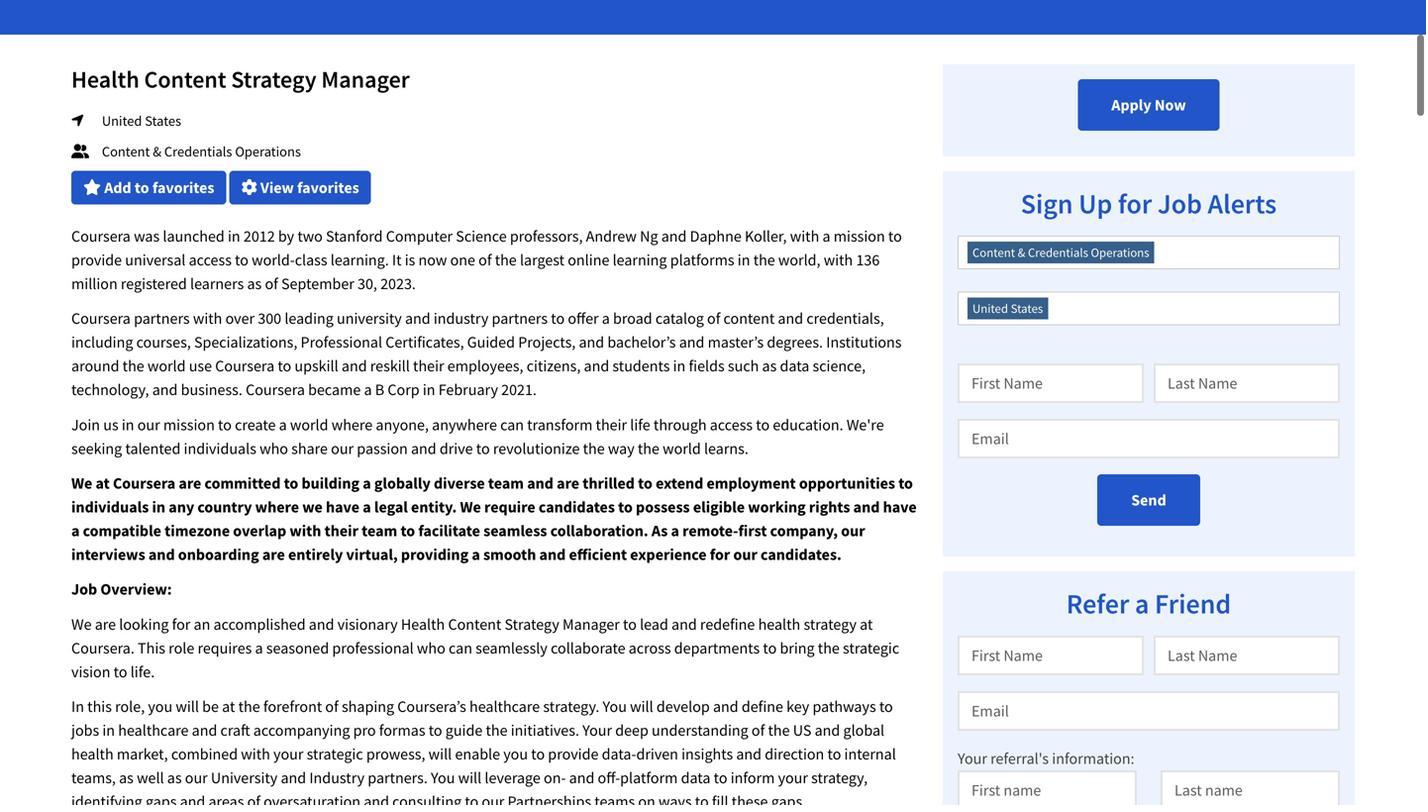 Task type: describe. For each thing, give the bounding box(es) containing it.
strategy,
[[811, 768, 868, 788]]

0 vertical spatial &
[[153, 143, 161, 161]]

in this role, you will be at the forefront of shaping coursera's healthcare strategy. you will develop and define key pathways to jobs in healthcare and craft accompanying pro formas to guide the initiatives. your deep understanding of the us and global health market, combined with your strategic prowess, will enable you to provide data-driven insights and direction to internal teams, as well as our university and industry partners. you will leverage on- and off-platform data to inform your strategy, identifying gaps and areas of oversaturation and consulting to our partnerships teams on ways to fill these gaps.
[[71, 697, 896, 805]]

with up world,
[[790, 226, 819, 246]]

1 horizontal spatial states
[[1011, 301, 1043, 317]]

0 vertical spatial health
[[71, 64, 139, 94]]

health content strategy manager
[[71, 64, 410, 94]]

extend
[[656, 473, 704, 493]]

the down koller,
[[753, 250, 775, 270]]

of down university
[[247, 792, 260, 805]]

one
[[450, 250, 475, 270]]

we for building
[[71, 473, 92, 493]]

master's
[[708, 332, 764, 352]]

and inside join us in our mission to create a world where anyone, anywhere can transform their life through access to education. we're seeking talented individuals who share our passion and drive to revolutionize the way the world learns.
[[411, 439, 436, 458]]

life
[[630, 415, 650, 435]]

requires
[[198, 638, 252, 658]]

access inside join us in our mission to create a world where anyone, anywhere can transform their life through access to education. we're seeking talented individuals who share our passion and drive to revolutionize the way the world learns.
[[710, 415, 753, 435]]

insights
[[682, 744, 733, 764]]

a left smooth
[[472, 545, 480, 565]]

2021.
[[501, 380, 537, 400]]

possess
[[636, 497, 690, 517]]

will left "be"
[[176, 697, 199, 717]]

0 vertical spatial credentials
[[164, 143, 232, 161]]

the inside the coursera partners with over 300 leading university and industry partners to offer a broad catalog of content and credentials, including courses, specializations, professional certificates, guided projects, and bachelor's and master's degrees. institutions around the world use coursera to upskill and reskill their employees, citizens, and students in fields such as data science, technology, and business. coursera became a b corp in february 2021.
[[122, 356, 144, 376]]

partnerships
[[508, 792, 591, 805]]

deep
[[615, 721, 649, 740]]

1 vertical spatial world
[[290, 415, 328, 435]]

can inside we are looking for an accomplished and visionary health content strategy manager to lead and redefine health strategy at coursera. this role requires a seasoned professional who can seamlessly collaborate across departments to bring the strategic vision to life.
[[449, 638, 472, 658]]

and down revolutionize
[[527, 473, 554, 493]]

market,
[[117, 744, 168, 764]]

will down enable
[[458, 768, 482, 788]]

business.
[[181, 380, 243, 400]]

became
[[308, 380, 361, 400]]

we for and
[[71, 614, 92, 634]]

gaps.
[[771, 792, 806, 805]]

february
[[438, 380, 498, 400]]

a inside we are looking for an accomplished and visionary health content strategy manager to lead and redefine health strategy at coursera. this role requires a seasoned professional who can seamlessly collaborate across departments to bring the strategic vision to life.
[[255, 638, 263, 658]]

anyone,
[[376, 415, 429, 435]]

ways
[[659, 792, 692, 805]]

onboarding
[[178, 545, 259, 565]]

1 vertical spatial healthcare
[[118, 721, 189, 740]]

0 horizontal spatial operations
[[235, 143, 301, 161]]

0 vertical spatial manager
[[321, 64, 410, 94]]

0 vertical spatial you
[[603, 697, 627, 717]]

compatible
[[83, 521, 161, 541]]

industry
[[434, 309, 489, 328]]

understanding
[[652, 721, 748, 740]]

internal
[[844, 744, 896, 764]]

strategy inside we are looking for an accomplished and visionary health content strategy manager to lead and redefine health strategy at coursera. this role requires a seasoned professional who can seamlessly collaborate across departments to bring the strategic vision to life.
[[505, 614, 559, 634]]

pro
[[353, 721, 376, 740]]

where inside we at coursera are committed to building a globally diverse team and are thrilled to extend employment opportunities to individuals in any country where we have a legal entity. we require candidates to possess eligible working rights and have a compatible timezone overlap with their team to facilitate seamless collaboration. as a remote-first company, our interviews and onboarding are entirely virtual, providing a smooth and efficient experience for our candidates.
[[255, 497, 299, 517]]

coursera up the including
[[71, 309, 131, 328]]

jobs
[[71, 721, 99, 740]]

inform
[[731, 768, 775, 788]]

an
[[194, 614, 210, 634]]

0 horizontal spatial your
[[273, 744, 303, 764]]

individuals inside we at coursera are committed to building a globally diverse team and are thrilled to extend employment opportunities to individuals in any country where we have a legal entity. we require candidates to possess eligible working rights and have a compatible timezone overlap with their team to facilitate seamless collaboration. as a remote-first company, our interviews and onboarding are entirely virtual, providing a smooth and efficient experience for our candidates.
[[71, 497, 149, 517]]

and up understanding
[[713, 697, 738, 717]]

as inside coursera was launched in 2012 by two stanford computer science professors, andrew ng and daphne koller, with a mission to provide universal access to world-class learning. it is now one of the largest online learning platforms in the world, with 136 million registered learners as of september 30, 2023.
[[247, 274, 262, 294]]

opportunities
[[799, 473, 895, 493]]

and right lead
[[672, 614, 697, 634]]

by
[[278, 226, 294, 246]]

and up combined
[[192, 721, 217, 740]]

in down koller,
[[738, 250, 750, 270]]

on
[[638, 792, 655, 805]]

this
[[87, 697, 112, 717]]

and down catalog
[[679, 332, 705, 352]]

1 horizontal spatial healthcare
[[469, 697, 540, 717]]

First name text field
[[958, 771, 1137, 805]]

daphne
[[690, 226, 742, 246]]

create
[[235, 415, 276, 435]]

user friends image
[[71, 145, 99, 159]]

strategic inside we are looking for an accomplished and visionary health content strategy manager to lead and redefine health strategy at coursera. this role requires a seasoned professional who can seamlessly collaborate across departments to bring the strategic vision to life.
[[843, 638, 899, 658]]

are up 'candidates'
[[557, 473, 579, 493]]

the down science
[[495, 250, 517, 270]]

it
[[392, 250, 402, 270]]

a inside join us in our mission to create a world where anyone, anywhere can transform their life through access to education. we're seeking talented individuals who share our passion and drive to revolutionize the way the world learns.
[[279, 415, 287, 435]]

and down timezone
[[148, 545, 175, 565]]

add
[[104, 178, 131, 197]]

us
[[793, 721, 812, 740]]

entity.
[[411, 497, 457, 517]]

data inside the coursera partners with over 300 leading university and industry partners to offer a broad catalog of content and credentials, including courses, specializations, professional certificates, guided projects, and bachelor's and master's degrees. institutions around the world use coursera to upskill and reskill their employees, citizens, and students in fields such as data science, technology, and business. coursera became a b corp in february 2021.
[[780, 356, 810, 376]]

coursera up create
[[246, 380, 305, 400]]

the down life
[[638, 439, 660, 458]]

in right corp
[[423, 380, 435, 400]]

through
[[654, 415, 707, 435]]

computer
[[386, 226, 453, 246]]

now
[[1155, 95, 1186, 115]]

in left fields
[[673, 356, 686, 376]]

globally
[[374, 473, 431, 493]]

and right the citizens,
[[584, 356, 609, 376]]

drive
[[440, 439, 473, 458]]

departments
[[674, 638, 760, 658]]

0 horizontal spatial united
[[102, 112, 142, 130]]

mission inside coursera was launched in 2012 by two stanford computer science professors, andrew ng and daphne koller, with a mission to provide universal access to world-class learning. it is now one of the largest online learning platforms in the world, with 136 million registered learners as of september 30, 2023.
[[834, 226, 885, 246]]

1 vertical spatial credentials
[[1028, 245, 1088, 261]]

your referral's information:
[[958, 749, 1135, 769]]

seasoned
[[266, 638, 329, 658]]

refer
[[1066, 587, 1129, 621]]

and right on-
[[569, 768, 595, 788]]

will up deep
[[630, 697, 653, 717]]

any
[[169, 497, 194, 517]]

in
[[71, 697, 84, 717]]

seamlessly
[[476, 638, 548, 658]]

global
[[843, 721, 885, 740]]

a right refer
[[1135, 587, 1149, 621]]

1 horizontal spatial job
[[1158, 186, 1202, 221]]

are up any
[[179, 473, 201, 493]]

the up craft
[[238, 697, 260, 717]]

prowess,
[[366, 744, 425, 764]]

in inside we at coursera are committed to building a globally diverse team and are thrilled to extend employment opportunities to individuals in any country where we have a legal entity. we require candidates to possess eligible working rights and have a compatible timezone overlap with their team to facilitate seamless collaboration. as a remote-first company, our interviews and onboarding are entirely virtual, providing a smooth and efficient experience for our candidates.
[[152, 497, 165, 517]]

of left shaping
[[325, 697, 339, 717]]

1 horizontal spatial your
[[778, 768, 808, 788]]

virtual,
[[346, 545, 398, 565]]

the up enable
[[486, 721, 508, 740]]

their inside join us in our mission to create a world where anyone, anywhere can transform their life through access to education. we're seeking talented individuals who share our passion and drive to revolutionize the way the world learns.
[[596, 415, 627, 435]]

2023.
[[380, 274, 416, 294]]

up
[[1079, 186, 1113, 221]]

initiatives.
[[511, 721, 579, 740]]

0 horizontal spatial strategy
[[231, 64, 317, 94]]

2 partners from the left
[[492, 309, 548, 328]]

projects,
[[518, 332, 576, 352]]

identifying
[[71, 792, 142, 805]]

our down combined
[[185, 768, 208, 788]]

oversaturation
[[264, 792, 361, 805]]

redefine
[[700, 614, 755, 634]]

data-
[[602, 744, 636, 764]]

1 horizontal spatial united
[[973, 301, 1008, 317]]

our right share
[[331, 439, 354, 458]]

and up degrees.
[[778, 309, 803, 328]]

upskill
[[295, 356, 338, 376]]

around
[[71, 356, 119, 376]]

life.
[[130, 662, 155, 682]]

education.
[[773, 415, 843, 435]]

teams,
[[71, 768, 116, 788]]

with inside we at coursera are committed to building a globally diverse team and are thrilled to extend employment opportunities to individuals in any country where we have a legal entity. we require candidates to possess eligible working rights and have a compatible timezone overlap with their team to facilitate seamless collaboration. as a remote-first company, our interviews and onboarding are entirely virtual, providing a smooth and efficient experience for our candidates.
[[290, 521, 321, 541]]

0 horizontal spatial you
[[431, 768, 455, 788]]

0 horizontal spatial you
[[148, 697, 172, 717]]

0 vertical spatial states
[[145, 112, 181, 130]]

partners.
[[368, 768, 428, 788]]

direction
[[765, 744, 824, 764]]

coursera down specializations,
[[215, 356, 274, 376]]

revolutionize
[[493, 439, 580, 458]]

send
[[1131, 490, 1166, 510]]

and down professional
[[342, 356, 367, 376]]

0 horizontal spatial content & credentials operations
[[102, 143, 301, 161]]

our down first at the right bottom
[[733, 545, 757, 565]]

a right as
[[671, 521, 679, 541]]

of right one
[[479, 250, 492, 270]]

and up seasoned
[[309, 614, 334, 634]]

country
[[197, 497, 252, 517]]

world inside the coursera partners with over 300 leading university and industry partners to offer a broad catalog of content and credentials, including courses, specializations, professional certificates, guided projects, and bachelor's and master's degrees. institutions around the world use coursera to upskill and reskill their employees, citizens, and students in fields such as data science, technology, and business. coursera became a b corp in february 2021.
[[147, 356, 186, 376]]

1 horizontal spatial united states
[[973, 301, 1043, 317]]

1 vertical spatial your
[[958, 749, 987, 769]]

and right gaps
[[180, 792, 205, 805]]

coursera inside coursera was launched in 2012 by two stanford computer science professors, andrew ng and daphne koller, with a mission to provide universal access to world-class learning. it is now one of the largest online learning platforms in the world, with 136 million registered learners as of september 30, 2023.
[[71, 226, 131, 246]]

professional
[[301, 332, 382, 352]]

1 have from the left
[[326, 497, 360, 517]]

million
[[71, 274, 118, 294]]

referral's
[[990, 749, 1049, 769]]

largest
[[520, 250, 565, 270]]

provide inside coursera was launched in 2012 by two stanford computer science professors, andrew ng and daphne koller, with a mission to provide universal access to world-class learning. it is now one of the largest online learning platforms in the world, with 136 million registered learners as of september 30, 2023.
[[71, 250, 122, 270]]

working
[[748, 497, 806, 517]]

and down partners.
[[364, 792, 389, 805]]

a left globally
[[363, 473, 371, 493]]

catalog
[[656, 309, 704, 328]]

and down 'opportunities'
[[853, 497, 880, 517]]

as left well at the bottom of the page
[[119, 768, 134, 788]]

a right offer
[[602, 309, 610, 328]]

and up inform
[[736, 744, 762, 764]]

and left business.
[[152, 380, 178, 400]]

star image
[[83, 179, 101, 195]]

reskill
[[370, 356, 410, 376]]

our down rights
[[841, 521, 865, 541]]

who inside join us in our mission to create a world where anyone, anywhere can transform their life through access to education. we're seeking talented individuals who share our passion and drive to revolutionize the way the world learns.
[[260, 439, 288, 458]]

1 vertical spatial you
[[503, 744, 528, 764]]

1 vertical spatial operations
[[1091, 245, 1150, 261]]

content
[[724, 309, 775, 328]]

0 horizontal spatial team
[[362, 521, 397, 541]]

is
[[405, 250, 415, 270]]

are down overlap
[[262, 545, 285, 565]]

for inside we at coursera are committed to building a globally diverse team and are thrilled to extend employment opportunities to individuals in any country where we have a legal entity. we require candidates to possess eligible working rights and have a compatible timezone overlap with their team to facilitate seamless collaboration. as a remote-first company, our interviews and onboarding are entirely virtual, providing a smooth and efficient experience for our candidates.
[[710, 545, 730, 565]]

we at coursera are committed to building a globally diverse team and are thrilled to extend employment opportunities to individuals in any country where we have a legal entity. we require candidates to possess eligible working rights and have a compatible timezone overlap with their team to facilitate seamless collaboration. as a remote-first company, our interviews and onboarding are entirely virtual, providing a smooth and efficient experience for our candidates.
[[71, 473, 917, 565]]

a left legal
[[363, 497, 371, 517]]

the left the "us"
[[768, 721, 790, 740]]

role,
[[115, 697, 145, 717]]

coursera inside we at coursera are committed to building a globally diverse team and are thrilled to extend employment opportunities to individuals in any country where we have a legal entity. we require candidates to possess eligible working rights and have a compatible timezone overlap with their team to facilitate seamless collaboration. as a remote-first company, our interviews and onboarding are entirely virtual, providing a smooth and efficient experience for our candidates.
[[113, 473, 176, 493]]

craft
[[220, 721, 250, 740]]

access inside coursera was launched in 2012 by two stanford computer science professors, andrew ng and daphne koller, with a mission to provide universal access to world-class learning. it is now one of the largest online learning platforms in the world, with 136 million registered learners as of september 30, 2023.
[[189, 250, 232, 270]]

view favorites
[[257, 178, 359, 197]]

science,
[[813, 356, 866, 376]]

their inside we at coursera are committed to building a globally diverse team and are thrilled to extend employment opportunities to individuals in any country where we have a legal entity. we require candidates to possess eligible working rights and have a compatible timezone overlap with their team to facilitate seamless collaboration. as a remote-first company, our interviews and onboarding are entirely virtual, providing a smooth and efficient experience for our candidates.
[[324, 521, 358, 541]]

learning.
[[331, 250, 389, 270]]



Task type: locate. For each thing, give the bounding box(es) containing it.
credentials up the add to favorites
[[164, 143, 232, 161]]

class
[[295, 250, 327, 270]]

2 have from the left
[[883, 497, 917, 517]]

you right role,
[[148, 697, 172, 717]]

1 horizontal spatial data
[[780, 356, 810, 376]]

was
[[134, 226, 160, 246]]

can inside join us in our mission to create a world where anyone, anywhere can transform their life through access to education. we're seeking talented individuals who share our passion and drive to revolutionize the way the world learns.
[[500, 415, 524, 435]]

0 vertical spatial access
[[189, 250, 232, 270]]

2 vertical spatial world
[[663, 439, 701, 458]]

healthcare up initiatives.
[[469, 697, 540, 717]]

0 vertical spatial their
[[413, 356, 444, 376]]

will down guide
[[429, 744, 452, 764]]

0 horizontal spatial manager
[[321, 64, 410, 94]]

1 vertical spatial their
[[596, 415, 627, 435]]

we inside we are looking for an accomplished and visionary health content strategy manager to lead and redefine health strategy at coursera. this role requires a seasoned professional who can seamlessly collaborate across departments to bring the strategic vision to life.
[[71, 614, 92, 634]]

for inside we are looking for an accomplished and visionary health content strategy manager to lead and redefine health strategy at coursera. this role requires a seasoned professional who can seamlessly collaborate across departments to bring the strategic vision to life.
[[172, 614, 190, 634]]

experience
[[630, 545, 707, 565]]

136
[[856, 250, 880, 270]]

1 vertical spatial data
[[681, 768, 711, 788]]

credentials,
[[807, 309, 884, 328]]

2 email email field from the top
[[958, 691, 1340, 731]]

1 vertical spatial for
[[710, 545, 730, 565]]

individuals up compatible
[[71, 497, 149, 517]]

states
[[145, 112, 181, 130], [1011, 301, 1043, 317]]

of down the define
[[752, 721, 765, 740]]

30,
[[358, 274, 377, 294]]

you up consulting
[[431, 768, 455, 788]]

are
[[179, 473, 201, 493], [557, 473, 579, 493], [262, 545, 285, 565], [95, 614, 116, 634]]

1 horizontal spatial &
[[1018, 245, 1025, 261]]

entirely
[[288, 545, 343, 565]]

are up coursera.
[[95, 614, 116, 634]]

are inside we are looking for an accomplished and visionary health content strategy manager to lead and redefine health strategy at coursera. this role requires a seasoned professional who can seamlessly collaborate across departments to bring the strategic vision to life.
[[95, 614, 116, 634]]

0 vertical spatial who
[[260, 439, 288, 458]]

have down the building
[[326, 497, 360, 517]]

strategic inside in this role, you will be at the forefront of shaping coursera's healthcare strategy. you will develop and define key pathways to jobs in healthcare and craft accompanying pro formas to guide the initiatives. your deep understanding of the us and global health market, combined with your strategic prowess, will enable you to provide data-driven insights and direction to internal teams, as well as our university and industry partners. you will leverage on- and off-platform data to inform your strategy, identifying gaps and areas of oversaturation and consulting to our partnerships teams on ways to fill these gaps.
[[307, 744, 363, 764]]

1 vertical spatial can
[[449, 638, 472, 658]]

health inside we are looking for an accomplished and visionary health content strategy manager to lead and redefine health strategy at coursera. this role requires a seasoned professional who can seamlessly collaborate across departments to bring the strategic vision to life.
[[758, 614, 800, 634]]

1 vertical spatial email email field
[[958, 691, 1340, 731]]

employees,
[[447, 356, 523, 376]]

your inside in this role, you will be at the forefront of shaping coursera's healthcare strategy. you will develop and define key pathways to jobs in healthcare and craft accompanying pro formas to guide the initiatives. your deep understanding of the us and global health market, combined with your strategic prowess, will enable you to provide data-driven insights and direction to internal teams, as well as our university and industry partners. you will leverage on- and off-platform data to inform your strategy, identifying gaps and areas of oversaturation and consulting to our partnerships teams on ways to fill these gaps.
[[582, 721, 612, 740]]

apply now
[[1112, 95, 1186, 115]]

where inside join us in our mission to create a world where anyone, anywhere can transform their life through access to education. we're seeking talented individuals who share our passion and drive to revolutionize the way the world learns.
[[332, 415, 373, 435]]

world
[[147, 356, 186, 376], [290, 415, 328, 435], [663, 439, 701, 458]]

1 horizontal spatial can
[[500, 415, 524, 435]]

refer a friend
[[1066, 587, 1231, 621]]

1 last name text field from the top
[[1154, 364, 1340, 403]]

in right jobs
[[102, 721, 115, 740]]

for down remote-
[[710, 545, 730, 565]]

technology,
[[71, 380, 149, 400]]

individuals inside join us in our mission to create a world where anyone, anywhere can transform their life through access to education. we're seeking talented individuals who share our passion and drive to revolutionize the way the world learns.
[[184, 439, 256, 458]]

manager inside we are looking for an accomplished and visionary health content strategy manager to lead and redefine health strategy at coursera. this role requires a seasoned professional who can seamlessly collaborate across departments to bring the strategic vision to life.
[[563, 614, 620, 634]]

driven
[[636, 744, 678, 764]]

0 horizontal spatial favorites
[[152, 178, 214, 197]]

0 vertical spatial can
[[500, 415, 524, 435]]

0 vertical spatial strategy
[[231, 64, 317, 94]]

as inside the coursera partners with over 300 leading university and industry partners to offer a broad catalog of content and credentials, including courses, specializations, professional certificates, guided projects, and bachelor's and master's degrees. institutions around the world use coursera to upskill and reskill their employees, citizens, and students in fields such as data science, technology, and business. coursera became a b corp in february 2021.
[[762, 356, 777, 376]]

1 vertical spatial individuals
[[71, 497, 149, 517]]

use
[[189, 356, 212, 376]]

1 vertical spatial job
[[71, 580, 97, 599]]

provide up on-
[[548, 744, 599, 764]]

coursera
[[71, 226, 131, 246], [71, 309, 131, 328], [215, 356, 274, 376], [246, 380, 305, 400], [113, 473, 176, 493]]

2 last name text field from the top
[[1154, 636, 1340, 676]]

and right smooth
[[539, 545, 566, 565]]

job left alerts
[[1158, 186, 1202, 221]]

in inside join us in our mission to create a world where anyone, anywhere can transform their life through access to education. we're seeking talented individuals who share our passion and drive to revolutionize the way the world learns.
[[122, 415, 134, 435]]

coursera was launched in 2012 by two stanford computer science professors, andrew ng and daphne koller, with a mission to provide universal access to world-class learning. it is now one of the largest online learning platforms in the world, with 136 million registered learners as of september 30, 2023.
[[71, 226, 902, 294]]

diverse
[[434, 473, 485, 493]]

provide up million
[[71, 250, 122, 270]]

with up university
[[241, 744, 270, 764]]

1 vertical spatial we
[[460, 497, 481, 517]]

access up learners
[[189, 250, 232, 270]]

forefront
[[263, 697, 322, 717]]

a left b at top left
[[364, 380, 372, 400]]

at inside we at coursera are committed to building a globally diverse team and are thrilled to extend employment opportunities to individuals in any country where we have a legal entity. we require candidates to possess eligible working rights and have a compatible timezone overlap with their team to facilitate seamless collaboration. as a remote-first company, our interviews and onboarding are entirely virtual, providing a smooth and efficient experience for our candidates.
[[96, 473, 110, 493]]

have
[[326, 497, 360, 517], [883, 497, 917, 517]]

koller,
[[745, 226, 787, 246]]

Last Name text field
[[1154, 364, 1340, 403], [1154, 636, 1340, 676]]

collaboration.
[[550, 521, 648, 541]]

0 horizontal spatial health
[[71, 744, 114, 764]]

1 vertical spatial content & credentials operations
[[973, 245, 1150, 261]]

0 horizontal spatial where
[[255, 497, 299, 517]]

team up "virtual,"
[[362, 521, 397, 541]]

2 first name text field from the top
[[958, 636, 1144, 676]]

view
[[260, 178, 294, 197]]

0 horizontal spatial their
[[324, 521, 358, 541]]

who down create
[[260, 439, 288, 458]]

1 horizontal spatial who
[[417, 638, 445, 658]]

can
[[500, 415, 524, 435], [449, 638, 472, 658]]

content
[[144, 64, 226, 94], [102, 143, 150, 161], [973, 245, 1015, 261], [448, 614, 501, 634]]

1 vertical spatial who
[[417, 638, 445, 658]]

1 first name text field from the top
[[958, 364, 1144, 403]]

your up gaps.
[[778, 768, 808, 788]]

2 horizontal spatial at
[[860, 614, 873, 634]]

where up overlap
[[255, 497, 299, 517]]

over
[[225, 309, 255, 328]]

0 horizontal spatial partners
[[134, 309, 190, 328]]

degrees.
[[767, 332, 823, 352]]

lead
[[640, 614, 668, 634]]

0 vertical spatial at
[[96, 473, 110, 493]]

0 vertical spatial healthcare
[[469, 697, 540, 717]]

health right visionary
[[401, 614, 445, 634]]

areas
[[208, 792, 244, 805]]

First Name text field
[[958, 364, 1144, 403], [958, 636, 1144, 676]]

fields
[[689, 356, 725, 376]]

data inside in this role, you will be at the forefront of shaping coursera's healthcare strategy. you will develop and define key pathways to jobs in healthcare and craft accompanying pro formas to guide the initiatives. your deep understanding of the us and global health market, combined with your strategic prowess, will enable you to provide data-driven insights and direction to internal teams, as well as our university and industry partners. you will leverage on- and off-platform data to inform your strategy, identifying gaps and areas of oversaturation and consulting to our partnerships teams on ways to fill these gaps.
[[681, 768, 711, 788]]

access up learns.
[[710, 415, 753, 435]]

with left 136
[[824, 250, 853, 270]]

1 vertical spatial you
[[431, 768, 455, 788]]

data
[[780, 356, 810, 376], [681, 768, 711, 788]]

united states
[[102, 112, 181, 130], [973, 301, 1043, 317]]

0 vertical spatial provide
[[71, 250, 122, 270]]

0 horizontal spatial at
[[96, 473, 110, 493]]

0 vertical spatial first name text field
[[958, 364, 1144, 403]]

define
[[742, 697, 783, 717]]

0 vertical spatial where
[[332, 415, 373, 435]]

1 favorites from the left
[[152, 178, 214, 197]]

world up share
[[290, 415, 328, 435]]

bachelor's
[[607, 332, 676, 352]]

0 horizontal spatial data
[[681, 768, 711, 788]]

1 partners from the left
[[134, 309, 190, 328]]

a up interviews
[[71, 521, 80, 541]]

0 horizontal spatial who
[[260, 439, 288, 458]]

0 horizontal spatial can
[[449, 638, 472, 658]]

to
[[135, 178, 149, 197], [888, 226, 902, 246], [235, 250, 249, 270], [551, 309, 565, 328], [278, 356, 291, 376], [218, 415, 232, 435], [756, 415, 770, 435], [476, 439, 490, 458], [284, 473, 298, 493], [638, 473, 653, 493], [898, 473, 913, 493], [618, 497, 633, 517], [401, 521, 415, 541], [623, 614, 637, 634], [763, 638, 777, 658], [114, 662, 127, 682], [879, 697, 893, 717], [429, 721, 442, 740], [531, 744, 545, 764], [827, 744, 841, 764], [714, 768, 727, 788], [465, 792, 479, 805], [695, 792, 709, 805]]

key
[[787, 697, 809, 717]]

0 horizontal spatial healthcare
[[118, 721, 189, 740]]

300
[[258, 309, 281, 328]]

accomplished
[[213, 614, 306, 634]]

the left way
[[583, 439, 605, 458]]

1 vertical spatial health
[[71, 744, 114, 764]]

thrilled
[[583, 473, 635, 493]]

0 horizontal spatial have
[[326, 497, 360, 517]]

and up certificates,
[[405, 309, 430, 328]]

0 vertical spatial health
[[758, 614, 800, 634]]

you up deep
[[603, 697, 627, 717]]

0 vertical spatial mission
[[834, 226, 885, 246]]

b
[[375, 380, 384, 400]]

1 email email field from the top
[[958, 419, 1340, 459]]

and inside coursera was launched in 2012 by two stanford computer science professors, andrew ng and daphne koller, with a mission to provide universal access to world-class learning. it is now one of the largest online learning platforms in the world, with 136 million registered learners as of september 30, 2023.
[[661, 226, 687, 246]]

favorites right view
[[297, 178, 359, 197]]

location arrow image
[[71, 114, 99, 128]]

at down seeking
[[96, 473, 110, 493]]

our up talented
[[137, 415, 160, 435]]

content inside we are looking for an accomplished and visionary health content strategy manager to lead and redefine health strategy at coursera. this role requires a seasoned professional who can seamlessly collaborate across departments to bring the strategic vision to life.
[[448, 614, 501, 634]]

the inside we are looking for an accomplished and visionary health content strategy manager to lead and redefine health strategy at coursera. this role requires a seasoned professional who can seamlessly collaborate across departments to bring the strategic vision to life.
[[818, 638, 840, 658]]

2 favorites from the left
[[297, 178, 359, 197]]

0 vertical spatial last name text field
[[1154, 364, 1340, 403]]

1 vertical spatial last name text field
[[1154, 636, 1340, 676]]

leverage
[[485, 768, 541, 788]]

their inside the coursera partners with over 300 leading university and industry partners to offer a broad catalog of content and credentials, including courses, specializations, professional certificates, guided projects, and bachelor's and master's degrees. institutions around the world use coursera to upskill and reskill their employees, citizens, and students in fields such as data science, technology, and business. coursera became a b corp in february 2021.
[[413, 356, 444, 376]]

0 vertical spatial team
[[488, 473, 524, 493]]

such
[[728, 356, 759, 376]]

now
[[418, 250, 447, 270]]

a inside coursera was launched in 2012 by two stanford computer science professors, andrew ng and daphne koller, with a mission to provide universal access to world-class learning. it is now one of the largest online learning platforms in the world, with 136 million registered learners as of september 30, 2023.
[[823, 226, 831, 246]]

at inside we are looking for an accomplished and visionary health content strategy manager to lead and redefine health strategy at coursera. this role requires a seasoned professional who can seamlessly collaborate across departments to bring the strategic vision to life.
[[860, 614, 873, 634]]

content & credentials operations up the add to favorites
[[102, 143, 301, 161]]

mission inside join us in our mission to create a world where anyone, anywhere can transform their life through access to education. we're seeking talented individuals who share our passion and drive to revolutionize the way the world learns.
[[163, 415, 215, 435]]

their
[[413, 356, 444, 376], [596, 415, 627, 435], [324, 521, 358, 541]]

1 vertical spatial mission
[[163, 415, 215, 435]]

at inside in this role, you will be at the forefront of shaping coursera's healthcare strategy. you will develop and define key pathways to jobs in healthcare and craft accompanying pro formas to guide the initiatives. your deep understanding of the us and global health market, combined with your strategic prowess, will enable you to provide data-driven insights and direction to internal teams, as well as our university and industry partners. you will leverage on- and off-platform data to inform your strategy, identifying gaps and areas of oversaturation and consulting to our partnerships teams on ways to fill these gaps.
[[222, 697, 235, 717]]

the down strategy
[[818, 638, 840, 658]]

world down through
[[663, 439, 701, 458]]

email email field up send
[[958, 419, 1340, 459]]

0 horizontal spatial united states
[[102, 112, 181, 130]]

content & credentials operations
[[102, 143, 301, 161], [973, 245, 1150, 261]]

offer
[[568, 309, 599, 328]]

1 horizontal spatial for
[[710, 545, 730, 565]]

0 vertical spatial individuals
[[184, 439, 256, 458]]

1 horizontal spatial at
[[222, 697, 235, 717]]

strategic down strategy
[[843, 638, 899, 658]]

certificates,
[[385, 332, 464, 352]]

0 horizontal spatial for
[[172, 614, 190, 634]]

send button
[[1098, 475, 1200, 526]]

can up revolutionize
[[500, 415, 524, 435]]

smooth
[[483, 545, 536, 565]]

0 vertical spatial strategic
[[843, 638, 899, 658]]

1 horizontal spatial content & credentials operations
[[973, 245, 1150, 261]]

0 vertical spatial content & credentials operations
[[102, 143, 301, 161]]

building
[[302, 473, 360, 493]]

1 vertical spatial united
[[973, 301, 1008, 317]]

your left referral's
[[958, 749, 987, 769]]

partners up projects,
[[492, 309, 548, 328]]

where up passion
[[332, 415, 373, 435]]

coursera partners with over 300 leading university and industry partners to offer a broad catalog of content and credentials, including courses, specializations, professional certificates, guided projects, and bachelor's and master's degrees. institutions around the world use coursera to upskill and reskill their employees, citizens, and students in fields such as data science, technology, and business. coursera became a b corp in february 2021.
[[71, 309, 902, 400]]

universal
[[125, 250, 186, 270]]

our down the leverage
[[482, 792, 504, 805]]

0 vertical spatial united states
[[102, 112, 181, 130]]

who right professional
[[417, 638, 445, 658]]

1 horizontal spatial you
[[503, 744, 528, 764]]

and right the "us"
[[815, 721, 840, 740]]

0 horizontal spatial job
[[71, 580, 97, 599]]

partners up the courses,
[[134, 309, 190, 328]]

1 vertical spatial united states
[[973, 301, 1043, 317]]

as
[[652, 521, 668, 541]]

0 vertical spatial your
[[582, 721, 612, 740]]

at right strategy
[[860, 614, 873, 634]]

and down offer
[[579, 332, 604, 352]]

a right create
[[279, 415, 287, 435]]

cog image
[[241, 179, 257, 195]]

who inside we are looking for an accomplished and visionary health content strategy manager to lead and redefine health strategy at coursera. this role requires a seasoned professional who can seamlessly collaborate across departments to bring the strategic vision to life.
[[417, 638, 445, 658]]

2 horizontal spatial their
[[596, 415, 627, 435]]

1 horizontal spatial partners
[[492, 309, 548, 328]]

strategic up industry
[[307, 744, 363, 764]]

Email email field
[[958, 419, 1340, 459], [958, 691, 1340, 731]]

health inside in this role, you will be at the forefront of shaping coursera's healthcare strategy. you will develop and define key pathways to jobs in healthcare and craft accompanying pro formas to guide the initiatives. your deep understanding of the us and global health market, combined with your strategic prowess, will enable you to provide data-driven insights and direction to internal teams, as well as our university and industry partners. you will leverage on- and off-platform data to inform your strategy, identifying gaps and areas of oversaturation and consulting to our partnerships teams on ways to fill these gaps.
[[71, 744, 114, 764]]

1 horizontal spatial team
[[488, 473, 524, 493]]

0 horizontal spatial individuals
[[71, 497, 149, 517]]

2 vertical spatial at
[[222, 697, 235, 717]]

mission up 136
[[834, 226, 885, 246]]

team up require
[[488, 473, 524, 493]]

science
[[456, 226, 507, 246]]

develop
[[657, 697, 710, 717]]

strategy
[[231, 64, 317, 94], [505, 614, 559, 634]]

in inside in this role, you will be at the forefront of shaping coursera's healthcare strategy. you will develop and define key pathways to jobs in healthcare and craft accompanying pro formas to guide the initiatives. your deep understanding of the us and global health market, combined with your strategic prowess, will enable you to provide data-driven insights and direction to internal teams, as well as our university and industry partners. you will leverage on- and off-platform data to inform your strategy, identifying gaps and areas of oversaturation and consulting to our partnerships teams on ways to fill these gaps.
[[102, 721, 115, 740]]

0 horizontal spatial your
[[582, 721, 612, 740]]

manager
[[321, 64, 410, 94], [563, 614, 620, 634]]

of inside the coursera partners with over 300 leading university and industry partners to offer a broad catalog of content and credentials, including courses, specializations, professional certificates, guided projects, and bachelor's and master's degrees. institutions around the world use coursera to upskill and reskill their employees, citizens, and students in fields such as data science, technology, and business. coursera became a b corp in february 2021.
[[707, 309, 720, 328]]

committed
[[205, 473, 281, 493]]

coursera down talented
[[113, 473, 176, 493]]

1 horizontal spatial individuals
[[184, 439, 256, 458]]

broad
[[613, 309, 652, 328]]

credentials down the sign
[[1028, 245, 1088, 261]]

have down 'opportunities'
[[883, 497, 917, 517]]

1 vertical spatial first name text field
[[958, 636, 1144, 676]]

1 horizontal spatial their
[[413, 356, 444, 376]]

1 horizontal spatial health
[[758, 614, 800, 634]]

their up way
[[596, 415, 627, 435]]

overlap
[[233, 521, 286, 541]]

health up bring
[[758, 614, 800, 634]]

with left over
[[193, 309, 222, 328]]

health inside we are looking for an accomplished and visionary health content strategy manager to lead and redefine health strategy at coursera. this role requires a seasoned professional who can seamlessly collaborate across departments to bring the strategic vision to life.
[[401, 614, 445, 634]]

strategy.
[[543, 697, 600, 717]]

health up teams,
[[71, 744, 114, 764]]

health
[[758, 614, 800, 634], [71, 744, 114, 764]]

students
[[612, 356, 670, 376]]

we up coursera.
[[71, 614, 92, 634]]

collaborate
[[551, 638, 626, 658]]

1 horizontal spatial manager
[[563, 614, 620, 634]]

seamless
[[483, 521, 547, 541]]

we
[[71, 473, 92, 493], [460, 497, 481, 517], [71, 614, 92, 634]]

job
[[1158, 186, 1202, 221], [71, 580, 97, 599]]

operations down up
[[1091, 245, 1150, 261]]

of down world-
[[265, 274, 278, 294]]

provide inside in this role, you will be at the forefront of shaping coursera's healthcare strategy. you will develop and define key pathways to jobs in healthcare and craft accompanying pro formas to guide the initiatives. your deep understanding of the us and global health market, combined with your strategic prowess, will enable you to provide data-driven insights and direction to internal teams, as well as our university and industry partners. you will leverage on- and off-platform data to inform your strategy, identifying gaps and areas of oversaturation and consulting to our partnerships teams on ways to fill these gaps.
[[548, 744, 599, 764]]

with inside the coursera partners with over 300 leading university and industry partners to offer a broad catalog of content and credentials, including courses, specializations, professional certificates, guided projects, and bachelor's and master's degrees. institutions around the world use coursera to upskill and reskill their employees, citizens, and students in fields such as data science, technology, and business. coursera became a b corp in february 2021.
[[193, 309, 222, 328]]

join us in our mission to create a world where anyone, anywhere can transform their life through access to education. we're seeking talented individuals who share our passion and drive to revolutionize the way the world learns.
[[71, 415, 884, 458]]

in left 2012
[[228, 226, 240, 246]]

and up 'oversaturation' on the left of the page
[[281, 768, 306, 788]]

0 vertical spatial your
[[273, 744, 303, 764]]

a down accomplished
[[255, 638, 263, 658]]

can left seamlessly
[[449, 638, 472, 658]]

2 vertical spatial we
[[71, 614, 92, 634]]

& down the sign
[[1018, 245, 1025, 261]]

with inside in this role, you will be at the forefront of shaping coursera's healthcare strategy. you will develop and define key pathways to jobs in healthcare and craft accompanying pro formas to guide the initiatives. your deep understanding of the us and global health market, combined with your strategic prowess, will enable you to provide data-driven insights and direction to internal teams, as well as our university and industry partners. you will leverage on- and off-platform data to inform your strategy, identifying gaps and areas of oversaturation and consulting to our partnerships teams on ways to fill these gaps.
[[241, 744, 270, 764]]

1 vertical spatial your
[[778, 768, 808, 788]]

united
[[102, 112, 142, 130], [973, 301, 1008, 317]]

0 vertical spatial job
[[1158, 186, 1202, 221]]

1 vertical spatial states
[[1011, 301, 1043, 317]]

your
[[273, 744, 303, 764], [778, 768, 808, 788]]

andrew
[[586, 226, 637, 246]]

gaps
[[146, 792, 177, 805]]

role
[[169, 638, 194, 658]]

individuals
[[184, 439, 256, 458], [71, 497, 149, 517]]

as right well at the bottom of the page
[[167, 768, 182, 788]]

Last name text field
[[1161, 771, 1340, 805]]

0 horizontal spatial credentials
[[164, 143, 232, 161]]

0 vertical spatial email email field
[[958, 419, 1340, 459]]

1 vertical spatial at
[[860, 614, 873, 634]]

in
[[228, 226, 240, 246], [738, 250, 750, 270], [673, 356, 686, 376], [423, 380, 435, 400], [122, 415, 134, 435], [152, 497, 165, 517], [102, 721, 115, 740]]

we down seeking
[[71, 473, 92, 493]]

& up the add to favorites
[[153, 143, 161, 161]]

a
[[823, 226, 831, 246], [602, 309, 610, 328], [364, 380, 372, 400], [279, 415, 287, 435], [363, 473, 371, 493], [363, 497, 371, 517], [71, 521, 80, 541], [671, 521, 679, 541], [472, 545, 480, 565], [1135, 587, 1149, 621], [255, 638, 263, 658]]

0 horizontal spatial strategic
[[307, 744, 363, 764]]

looking
[[119, 614, 169, 634]]

2 horizontal spatial for
[[1118, 186, 1152, 221]]

who
[[260, 439, 288, 458], [417, 638, 445, 658]]

your down accompanying
[[273, 744, 303, 764]]

0 vertical spatial united
[[102, 112, 142, 130]]

1 vertical spatial team
[[362, 521, 397, 541]]



Task type: vqa. For each thing, say whether or not it's contained in the screenshot.
bottommost the -
no



